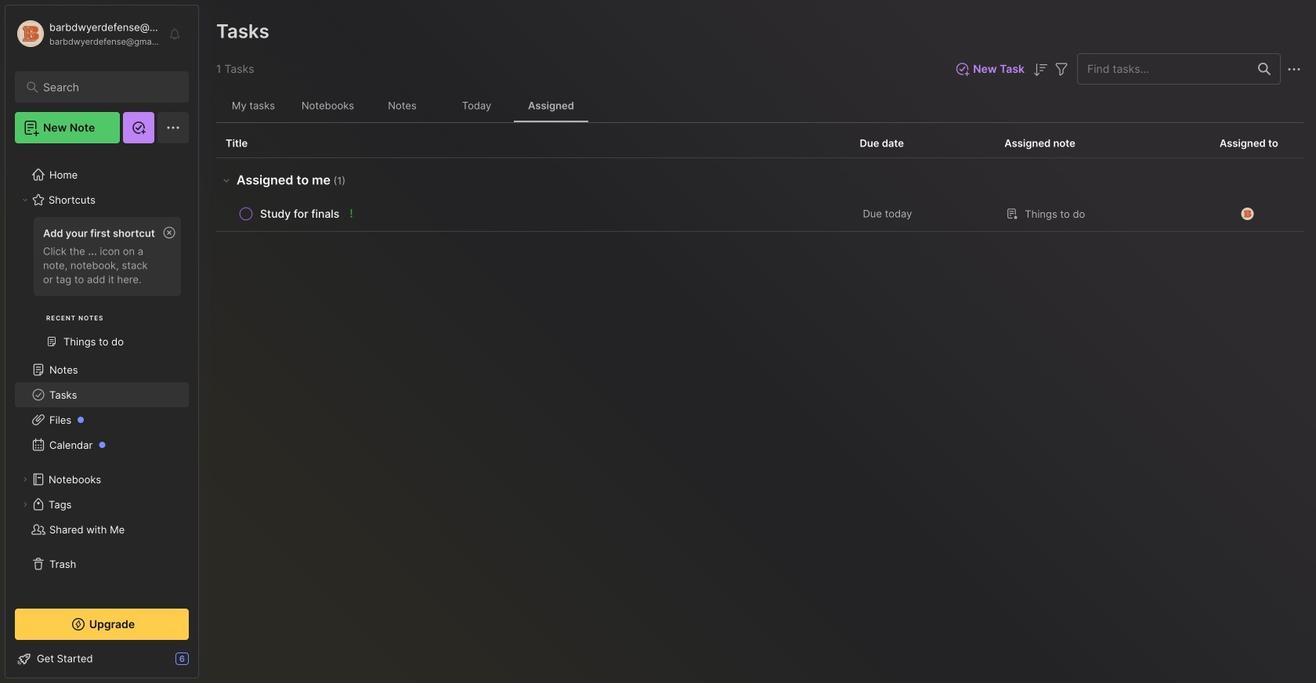 Task type: describe. For each thing, give the bounding box(es) containing it.
click to collapse image
[[198, 654, 210, 673]]

Filter tasks field
[[1052, 59, 1071, 79]]

expand notebooks image
[[20, 475, 30, 484]]

tree inside 'main' element
[[5, 153, 198, 595]]

Sort tasks by… field
[[1031, 60, 1050, 79]]

Help and Learning task checklist field
[[5, 646, 198, 671]]

filter tasks image
[[1052, 60, 1071, 79]]

main element
[[0, 0, 204, 683]]



Task type: vqa. For each thing, say whether or not it's contained in the screenshot.
Study for finals 1 cell
yes



Task type: locate. For each thing, give the bounding box(es) containing it.
group inside 'main' element
[[15, 212, 189, 364]]

more actions and view options image
[[1285, 60, 1304, 79]]

Account field
[[15, 18, 160, 49]]

None search field
[[43, 78, 168, 96]]

row group
[[216, 158, 1304, 232]]

More actions and view options field
[[1281, 59, 1304, 79]]

row
[[216, 197, 1304, 232], [226, 203, 841, 225]]

group
[[15, 212, 189, 364]]

none search field inside 'main' element
[[43, 78, 168, 96]]

collapse assignedtome image
[[220, 174, 233, 186]]

expand tags image
[[20, 500, 30, 509]]

tree
[[5, 153, 198, 595]]

Find tasks… text field
[[1078, 56, 1249, 82]]

Search text field
[[43, 80, 168, 95]]

study for finals 1 cell
[[260, 206, 339, 222]]



